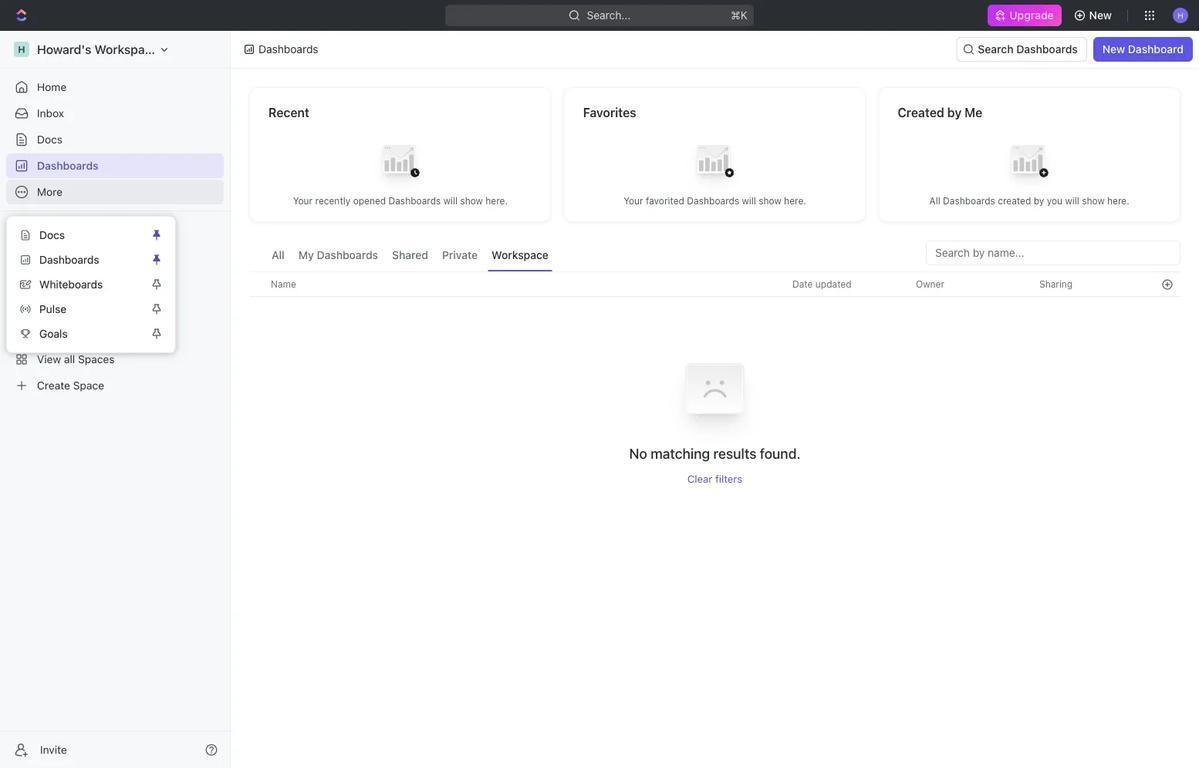 Task type: describe. For each thing, give the bounding box(es) containing it.
1 vertical spatial docs link
[[13, 223, 147, 248]]

team space
[[37, 301, 98, 313]]

dashboards left created
[[943, 196, 996, 207]]

1 horizontal spatial by
[[1034, 196, 1045, 207]]

2 here. from the left
[[784, 196, 807, 207]]

upgrade
[[1010, 9, 1054, 22]]

no
[[629, 446, 648, 462]]

name
[[271, 279, 296, 290]]

inbox link
[[6, 101, 224, 126]]

spaces
[[12, 251, 45, 262]]

no created by me dashboards image
[[999, 133, 1061, 195]]

your recently opened dashboards will show here.
[[293, 196, 508, 207]]

dashboards down no recent dashboards image
[[389, 196, 441, 207]]

0 vertical spatial docs link
[[6, 127, 224, 152]]

recent
[[269, 105, 310, 120]]

upgrade link
[[988, 5, 1062, 26]]

my dashboards button
[[295, 241, 382, 272]]

inbox
[[37, 107, 64, 120]]

recently
[[315, 196, 351, 207]]

2 show from the left
[[759, 196, 782, 207]]

date
[[793, 279, 813, 290]]

⌘k
[[731, 9, 748, 22]]

whiteboards link
[[13, 273, 147, 297]]

shared
[[392, 249, 428, 262]]

your favorited dashboards will show here.
[[624, 196, 807, 207]]

user group image
[[16, 303, 27, 312]]

favorites button
[[6, 221, 59, 239]]

new for new
[[1090, 9, 1112, 22]]

more
[[37, 186, 63, 198]]

workspace
[[492, 249, 549, 262]]

sidebar navigation
[[0, 31, 231, 769]]

favorites inside 'favorites' button
[[12, 225, 53, 235]]

your for favorites
[[624, 196, 644, 207]]

no data image
[[669, 343, 762, 445]]

dashboards up recent
[[259, 43, 319, 56]]

my dashboards
[[299, 249, 378, 262]]

your for recent
[[293, 196, 313, 207]]

no matching results found. row
[[249, 343, 1181, 485]]

1 vertical spatial dashboards link
[[13, 248, 147, 273]]

pulse link
[[13, 297, 147, 322]]

owner
[[916, 279, 945, 290]]

no matching results found. table
[[249, 272, 1181, 485]]

tab list containing all
[[268, 241, 553, 272]]

results
[[714, 446, 757, 462]]

matching
[[651, 446, 710, 462]]

created
[[998, 196, 1032, 207]]

search dashboards button
[[957, 37, 1088, 62]]

0 vertical spatial favorites
[[583, 105, 637, 120]]

goals link
[[13, 322, 147, 347]]

0 vertical spatial dashboards link
[[6, 154, 224, 178]]

Search by name... text field
[[936, 242, 1172, 265]]

created
[[898, 105, 945, 120]]

shared button
[[388, 241, 432, 272]]



Task type: vqa. For each thing, say whether or not it's contained in the screenshot.
the Calendar
no



Task type: locate. For each thing, give the bounding box(es) containing it.
favorited
[[646, 196, 685, 207]]

docs inside sidebar navigation
[[37, 133, 63, 146]]

docs
[[37, 133, 63, 146], [39, 229, 65, 242]]

all for all dashboards created by you will show here.
[[930, 196, 941, 207]]

0 vertical spatial docs
[[37, 133, 63, 146]]

0 horizontal spatial your
[[293, 196, 313, 207]]

1 horizontal spatial show
[[759, 196, 782, 207]]

your
[[293, 196, 313, 207], [624, 196, 644, 207]]

new for new dashboard
[[1103, 43, 1126, 56]]

updated
[[816, 279, 852, 290]]

0 horizontal spatial show
[[460, 196, 483, 207]]

docs up spaces
[[39, 229, 65, 242]]

favorites
[[583, 105, 637, 120], [12, 225, 53, 235]]

docs link
[[6, 127, 224, 152], [13, 223, 147, 248]]

1 vertical spatial new
[[1103, 43, 1126, 56]]

created by me
[[898, 105, 983, 120]]

1 here. from the left
[[486, 196, 508, 207]]

1 horizontal spatial all
[[930, 196, 941, 207]]

whiteboards
[[39, 278, 103, 291]]

by left you
[[1034, 196, 1045, 207]]

1 horizontal spatial will
[[742, 196, 756, 207]]

0 horizontal spatial will
[[444, 196, 458, 207]]

1 horizontal spatial your
[[624, 196, 644, 207]]

dashboards
[[259, 43, 319, 56], [1017, 43, 1078, 56], [37, 159, 98, 172], [389, 196, 441, 207], [687, 196, 740, 207], [943, 196, 996, 207], [317, 249, 378, 262], [39, 254, 99, 266]]

1 vertical spatial by
[[1034, 196, 1045, 207]]

search
[[978, 43, 1014, 56]]

clear filters button
[[688, 473, 743, 485]]

new dashboard button
[[1094, 37, 1194, 62]]

dashboards link up whiteboards
[[13, 248, 147, 273]]

1 vertical spatial docs
[[39, 229, 65, 242]]

all inside all button
[[272, 249, 285, 262]]

all
[[930, 196, 941, 207], [272, 249, 285, 262]]

date updated button
[[784, 273, 861, 296]]

new
[[1090, 9, 1112, 22], [1103, 43, 1126, 56]]

all for all
[[272, 249, 285, 262]]

dashboards link up more dropdown button
[[6, 154, 224, 178]]

date updated
[[793, 279, 852, 290]]

home
[[37, 81, 67, 93]]

your left favorited
[[624, 196, 644, 207]]

new inside button
[[1090, 9, 1112, 22]]

new up new dashboard
[[1090, 9, 1112, 22]]

0 vertical spatial new
[[1090, 9, 1112, 22]]

new inside 'button'
[[1103, 43, 1126, 56]]

2 your from the left
[[624, 196, 644, 207]]

search...
[[587, 9, 631, 22]]

all button
[[268, 241, 289, 272]]

dashboard
[[1129, 43, 1184, 56]]

sharing
[[1040, 279, 1073, 290]]

private
[[442, 249, 478, 262]]

1 vertical spatial favorites
[[12, 225, 53, 235]]

by
[[948, 105, 962, 120], [1034, 196, 1045, 207]]

1 horizontal spatial favorites
[[583, 105, 637, 120]]

will right you
[[1066, 196, 1080, 207]]

dashboards up more on the left of the page
[[37, 159, 98, 172]]

dashboards link
[[6, 154, 224, 178], [13, 248, 147, 273]]

docs link up whiteboards 'link'
[[13, 223, 147, 248]]

0 vertical spatial all
[[930, 196, 941, 207]]

me
[[965, 105, 983, 120]]

search dashboards
[[978, 43, 1078, 56]]

2 horizontal spatial will
[[1066, 196, 1080, 207]]

0 vertical spatial by
[[948, 105, 962, 120]]

1 vertical spatial all
[[272, 249, 285, 262]]

clear filters
[[688, 473, 743, 485]]

found.
[[760, 446, 801, 462]]

my
[[299, 249, 314, 262]]

dashboards inside sidebar navigation
[[37, 159, 98, 172]]

3 will from the left
[[1066, 196, 1080, 207]]

row containing name
[[249, 272, 1181, 297]]

team
[[37, 301, 64, 313]]

by left "me"
[[948, 105, 962, 120]]

new dashboard
[[1103, 43, 1184, 56]]

1 show from the left
[[460, 196, 483, 207]]

1 horizontal spatial here.
[[784, 196, 807, 207]]

0 horizontal spatial all
[[272, 249, 285, 262]]

show
[[460, 196, 483, 207], [759, 196, 782, 207], [1083, 196, 1105, 207]]

will
[[444, 196, 458, 207], [742, 196, 756, 207], [1066, 196, 1080, 207]]

new down new button
[[1103, 43, 1126, 56]]

0 horizontal spatial favorites
[[12, 225, 53, 235]]

3 here. from the left
[[1108, 196, 1130, 207]]

0 horizontal spatial by
[[948, 105, 962, 120]]

space
[[67, 301, 98, 313]]

new button
[[1068, 3, 1122, 28]]

private button
[[438, 241, 482, 272]]

docs down inbox at the left
[[37, 133, 63, 146]]

2 will from the left
[[742, 196, 756, 207]]

docs link down inbox link
[[6, 127, 224, 152]]

more button
[[6, 180, 224, 205]]

no matching results found.
[[629, 446, 801, 462]]

dashboards down no favorited dashboards image at the top right of page
[[687, 196, 740, 207]]

pulse
[[39, 303, 67, 316]]

your left recently
[[293, 196, 313, 207]]

row
[[249, 272, 1181, 297]]

invite
[[40, 744, 67, 757]]

1 your from the left
[[293, 196, 313, 207]]

1 will from the left
[[444, 196, 458, 207]]

all dashboards created by you will show here.
[[930, 196, 1130, 207]]

will up the private
[[444, 196, 458, 207]]

home link
[[6, 75, 224, 100]]

dashboards up whiteboards
[[39, 254, 99, 266]]

will down no favorited dashboards image at the top right of page
[[742, 196, 756, 207]]

dashboards right my
[[317, 249, 378, 262]]

you
[[1047, 196, 1063, 207]]

3 show from the left
[[1083, 196, 1105, 207]]

goals
[[39, 328, 68, 340]]

here.
[[486, 196, 508, 207], [784, 196, 807, 207], [1108, 196, 1130, 207]]

opened
[[353, 196, 386, 207]]

no favorited dashboards image
[[684, 133, 746, 195]]

dashboards down upgrade in the right top of the page
[[1017, 43, 1078, 56]]

2 horizontal spatial show
[[1083, 196, 1105, 207]]

clear
[[688, 473, 713, 485]]

0 horizontal spatial here.
[[486, 196, 508, 207]]

team space link
[[37, 295, 221, 320]]

workspace button
[[488, 241, 553, 272]]

2 horizontal spatial here.
[[1108, 196, 1130, 207]]

tab list
[[268, 241, 553, 272]]

no recent dashboards image
[[370, 133, 431, 195]]

filters
[[716, 473, 743, 485]]



